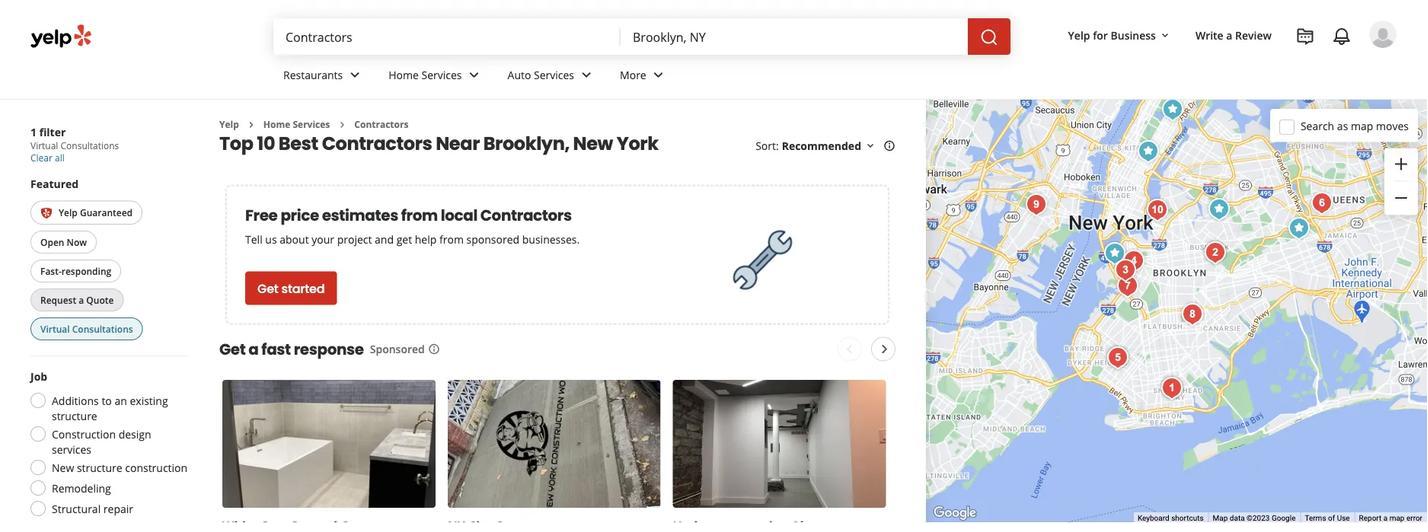 Task type: describe. For each thing, give the bounding box(es) containing it.
map
[[1213, 514, 1228, 523]]

of
[[1329, 514, 1336, 523]]

0 horizontal spatial services
[[293, 118, 330, 131]]

and
[[375, 232, 394, 247]]

help
[[415, 232, 437, 247]]

contractors link
[[355, 118, 409, 131]]

services for home services link to the right
[[422, 67, 462, 82]]

k.f. kitchen cabinets image
[[1119, 246, 1150, 277]]

consultations inside button
[[72, 323, 133, 335]]

top
[[219, 131, 253, 156]]

underconstruction.aks image
[[1201, 238, 1231, 268]]

acr pro contractors image
[[1111, 255, 1141, 286]]

fast-responding
[[40, 265, 111, 277]]

for
[[1093, 28, 1108, 42]]

write a review
[[1196, 28, 1272, 42]]

free
[[245, 204, 278, 226]]

use
[[1338, 514, 1351, 523]]

fast-
[[40, 265, 62, 277]]

clear
[[30, 152, 53, 164]]

structural
[[52, 502, 101, 516]]

home services inside business categories element
[[389, 67, 462, 82]]

featured group
[[27, 176, 189, 344]]

keyboard shortcuts
[[1138, 514, 1204, 523]]

open
[[40, 236, 64, 248]]

data
[[1230, 514, 1245, 523]]

terms of use
[[1305, 514, 1351, 523]]

free price estimates from local contractors tell us about your project and get help from sponsored businesses.
[[245, 204, 580, 247]]

danny's construction and handyman image
[[1022, 190, 1052, 220]]

zoom in image
[[1393, 155, 1411, 173]]

1 vertical spatial new
[[52, 460, 74, 475]]

©2023
[[1247, 514, 1270, 523]]

mateo r. image
[[1370, 21, 1397, 48]]

yelp for yelp for business
[[1069, 28, 1091, 42]]

york
[[617, 131, 659, 156]]

more link
[[608, 55, 680, 99]]

open now
[[40, 236, 87, 248]]

get a fast response
[[219, 339, 364, 360]]

services for the auto services link
[[534, 67, 574, 82]]

search as map moves
[[1301, 119, 1409, 133]]

a & e brothers image
[[1205, 194, 1235, 225]]

none field find
[[286, 28, 609, 45]]

request a quote button
[[30, 289, 124, 312]]

a for request
[[79, 294, 84, 306]]

get
[[397, 232, 412, 247]]

1 filter virtual consultations clear all
[[30, 125, 119, 164]]

option group containing job
[[26, 369, 189, 521]]

24 chevron down v2 image for auto services
[[578, 66, 596, 84]]

24 chevron down v2 image for more
[[650, 66, 668, 84]]

get for get started
[[258, 280, 279, 297]]

1 horizontal spatial home services link
[[377, 55, 496, 99]]

search
[[1301, 119, 1335, 133]]

request
[[40, 294, 76, 306]]

error
[[1407, 514, 1423, 523]]

brooklyn,
[[484, 131, 570, 156]]

local
[[441, 204, 478, 226]]

fast
[[262, 339, 291, 360]]

16 chevron down v2 image
[[1160, 29, 1172, 42]]

modern citi group image
[[1134, 136, 1164, 167]]

buddy warren home image
[[1143, 195, 1173, 226]]

16 chevron right v2 image for home services
[[245, 119, 257, 131]]

top 10 best contractors near brooklyn, new york
[[219, 131, 659, 156]]

moves
[[1377, 119, 1409, 133]]

16 info v2 image
[[884, 140, 896, 152]]

response
[[294, 339, 364, 360]]

mega construction co. image
[[1178, 299, 1208, 330]]

free price estimates from local contractors image
[[725, 222, 801, 298]]

structural repair
[[52, 502, 133, 516]]

keyboard shortcuts button
[[1138, 513, 1204, 523]]

services
[[52, 442, 91, 457]]

a for report
[[1384, 514, 1388, 523]]

16 info v2 image
[[428, 343, 440, 356]]

construction design services
[[52, 427, 151, 457]]

quote
[[86, 294, 114, 306]]

terms
[[1305, 514, 1327, 523]]

map for moves
[[1352, 119, 1374, 133]]

get for get a fast response
[[219, 339, 246, 360]]

yelp for business
[[1069, 28, 1156, 42]]

restaurants
[[283, 67, 343, 82]]

arvin construction image
[[1285, 213, 1315, 244]]

auto services
[[508, 67, 574, 82]]

evolution group image
[[1158, 94, 1189, 125]]

business categories element
[[271, 55, 1397, 99]]

0 horizontal spatial from
[[401, 204, 438, 226]]

gaudioso contracting, inc image
[[1100, 238, 1131, 269]]

as
[[1338, 119, 1349, 133]]

previous image
[[841, 340, 859, 358]]

yelp link
[[219, 118, 239, 131]]

zoom out image
[[1393, 189, 1411, 207]]

new structure construction
[[52, 460, 188, 475]]

all
[[55, 152, 65, 164]]

near
[[436, 131, 480, 156]]

16 yelp guaranteed v2 image
[[40, 207, 53, 219]]

get started button
[[245, 272, 337, 305]]

1 vertical spatial structure
[[77, 460, 122, 475]]

contractors up estimates
[[322, 131, 432, 156]]

your
[[312, 232, 334, 247]]

additions to an existing structure
[[52, 393, 168, 423]]

construction
[[125, 460, 188, 475]]

projects image
[[1297, 27, 1315, 46]]

repair
[[103, 502, 133, 516]]

terms of use link
[[1305, 514, 1351, 523]]

report a map error link
[[1360, 514, 1423, 523]]

best
[[279, 131, 318, 156]]



Task type: locate. For each thing, give the bounding box(es) containing it.
0 vertical spatial home services link
[[377, 55, 496, 99]]

yelp left 10
[[219, 118, 239, 131]]

home inside business categories element
[[389, 67, 419, 82]]

0 horizontal spatial 24 chevron down v2 image
[[346, 66, 364, 84]]

0 horizontal spatial home services
[[263, 118, 330, 131]]

yelp right 16 yelp guaranteed v2 image
[[59, 206, 78, 219]]

ny city contractors image
[[1103, 343, 1134, 373], [1103, 343, 1134, 373]]

home services down find text box
[[389, 67, 462, 82]]

1 horizontal spatial new
[[573, 131, 613, 156]]

consultations down quote
[[72, 323, 133, 335]]

consultations
[[61, 139, 119, 152], [72, 323, 133, 335]]

yelp for yelp guaranteed
[[59, 206, 78, 219]]

0 vertical spatial virtual
[[30, 139, 58, 152]]

consultations inside 1 filter virtual consultations clear all
[[61, 139, 119, 152]]

16 chevron right v2 image right yelp link
[[245, 119, 257, 131]]

get inside button
[[258, 280, 279, 297]]

design
[[119, 427, 151, 441]]

24 chevron down v2 image right restaurants
[[346, 66, 364, 84]]

0 vertical spatial structure
[[52, 409, 97, 423]]

report
[[1360, 514, 1382, 523]]

0 horizontal spatial 24 chevron down v2 image
[[465, 66, 483, 84]]

24 chevron down v2 image for home services
[[465, 66, 483, 84]]

home services down restaurants
[[263, 118, 330, 131]]

a inside request a quote button
[[79, 294, 84, 306]]

a for write
[[1227, 28, 1233, 42]]

more
[[620, 67, 647, 82]]

request a quote
[[40, 294, 114, 306]]

0 horizontal spatial get
[[219, 339, 246, 360]]

from down local
[[440, 232, 464, 247]]

10
[[257, 131, 275, 156]]

map right as
[[1352, 119, 1374, 133]]

get left fast
[[219, 339, 246, 360]]

contractors inside free price estimates from local contractors tell us about your project and get help from sponsored businesses.
[[481, 204, 572, 226]]

map left error
[[1390, 514, 1405, 523]]

a inside write a review link
[[1227, 28, 1233, 42]]

sponsored
[[370, 342, 425, 356]]

a for get
[[249, 339, 259, 360]]

contractors down the restaurants link
[[355, 118, 409, 131]]

1 horizontal spatial from
[[440, 232, 464, 247]]

an
[[115, 393, 127, 408]]

white star general contractors image
[[1157, 373, 1188, 404], [1157, 373, 1188, 404]]

to
[[102, 393, 112, 408]]

filter
[[39, 125, 66, 139]]

2 24 chevron down v2 image from the left
[[578, 66, 596, 84]]

home up contractors link
[[389, 67, 419, 82]]

24 chevron down v2 image
[[346, 66, 364, 84], [578, 66, 596, 84]]

1 horizontal spatial 24 chevron down v2 image
[[650, 66, 668, 84]]

virtual down request
[[40, 323, 70, 335]]

option group
[[26, 369, 189, 521]]

24 chevron down v2 image inside more link
[[650, 66, 668, 84]]

virtual consultations
[[40, 323, 133, 335]]

new down services
[[52, 460, 74, 475]]

us
[[265, 232, 277, 247]]

2 vertical spatial yelp
[[59, 206, 78, 219]]

2 16 chevron right v2 image from the left
[[336, 119, 348, 131]]

16 chevron right v2 image left contractors link
[[336, 119, 348, 131]]

16 chevron right v2 image
[[245, 119, 257, 131], [336, 119, 348, 131]]

1 vertical spatial get
[[219, 339, 246, 360]]

open now button
[[30, 231, 97, 254]]

existing
[[130, 393, 168, 408]]

2 24 chevron down v2 image from the left
[[650, 66, 668, 84]]

0 vertical spatial get
[[258, 280, 279, 297]]

0 vertical spatial new
[[573, 131, 613, 156]]

arta restoration image
[[1307, 188, 1338, 219]]

map region
[[919, 26, 1428, 523]]

24 chevron down v2 image left auto
[[465, 66, 483, 84]]

16 chevron right v2 image for contractors
[[336, 119, 348, 131]]

1 horizontal spatial yelp
[[219, 118, 239, 131]]

1 24 chevron down v2 image from the left
[[465, 66, 483, 84]]

restaurants link
[[271, 55, 377, 99]]

1 horizontal spatial get
[[258, 280, 279, 297]]

2 horizontal spatial yelp
[[1069, 28, 1091, 42]]

1 16 chevron right v2 image from the left
[[245, 119, 257, 131]]

1 vertical spatial home services
[[263, 118, 330, 131]]

contractors
[[355, 118, 409, 131], [322, 131, 432, 156], [481, 204, 572, 226]]

notifications image
[[1333, 27, 1352, 46]]

0 horizontal spatial yelp
[[59, 206, 78, 219]]

estimates
[[322, 204, 398, 226]]

project
[[337, 232, 372, 247]]

consultations down filter
[[61, 139, 119, 152]]

1 vertical spatial from
[[440, 232, 464, 247]]

24 chevron down v2 image
[[465, 66, 483, 84], [650, 66, 668, 84]]

get left the started
[[258, 280, 279, 297]]

services down the restaurants link
[[293, 118, 330, 131]]

1 horizontal spatial 16 chevron right v2 image
[[336, 119, 348, 131]]

0 vertical spatial map
[[1352, 119, 1374, 133]]

0 horizontal spatial home services link
[[263, 118, 330, 131]]

structure down construction design services
[[77, 460, 122, 475]]

clear all link
[[30, 152, 65, 164]]

search image
[[981, 28, 999, 47]]

None search field
[[274, 18, 1014, 55]]

structure inside additions to an existing structure
[[52, 409, 97, 423]]

yelp for yelp link
[[219, 118, 239, 131]]

24 chevron down v2 image right auto services
[[578, 66, 596, 84]]

1 horizontal spatial map
[[1390, 514, 1405, 523]]

from up help
[[401, 204, 438, 226]]

yelp guaranteed button
[[30, 201, 142, 225]]

map for error
[[1390, 514, 1405, 523]]

0 horizontal spatial home
[[263, 118, 291, 131]]

home
[[389, 67, 419, 82], [263, 118, 291, 131]]

new left york at the top left of the page
[[573, 131, 613, 156]]

virtual inside button
[[40, 323, 70, 335]]

strictly cleaning restoration image
[[1113, 271, 1144, 302]]

sponsored
[[467, 232, 520, 247]]

sort:
[[756, 139, 779, 153]]

responding
[[62, 265, 111, 277]]

now
[[67, 236, 87, 248]]

keyboard
[[1138, 514, 1170, 523]]

yelp inside user actions element
[[1069, 28, 1091, 42]]

yelp guaranteed
[[59, 206, 133, 219]]

24 chevron down v2 image inside home services link
[[465, 66, 483, 84]]

24 chevron down v2 image inside the restaurants link
[[346, 66, 364, 84]]

1 horizontal spatial services
[[422, 67, 462, 82]]

job
[[30, 369, 47, 384]]

0 vertical spatial home
[[389, 67, 419, 82]]

virtual
[[30, 139, 58, 152], [40, 323, 70, 335]]

1 vertical spatial map
[[1390, 514, 1405, 523]]

virtual consultations button
[[30, 318, 143, 340]]

services down find field
[[422, 67, 462, 82]]

businesses.
[[522, 232, 580, 247]]

1 horizontal spatial home
[[389, 67, 419, 82]]

group
[[1385, 148, 1419, 215]]

fast-responding button
[[30, 260, 121, 283]]

0 horizontal spatial map
[[1352, 119, 1374, 133]]

services
[[422, 67, 462, 82], [534, 67, 574, 82], [293, 118, 330, 131]]

home services link down find text box
[[377, 55, 496, 99]]

1 24 chevron down v2 image from the left
[[346, 66, 364, 84]]

auto services link
[[496, 55, 608, 99]]

google image
[[930, 504, 981, 523]]

2 horizontal spatial services
[[534, 67, 574, 82]]

business
[[1111, 28, 1156, 42]]

Find text field
[[286, 28, 609, 45]]

services right auto
[[534, 67, 574, 82]]

1 horizontal spatial 24 chevron down v2 image
[[578, 66, 596, 84]]

1 vertical spatial home
[[263, 118, 291, 131]]

write
[[1196, 28, 1224, 42]]

report a map error
[[1360, 514, 1423, 523]]

user actions element
[[1056, 19, 1419, 113]]

featured
[[30, 177, 79, 191]]

0 vertical spatial from
[[401, 204, 438, 226]]

1
[[30, 125, 37, 139]]

get
[[258, 280, 279, 297], [219, 339, 246, 360]]

guaranteed
[[80, 206, 133, 219]]

24 chevron down v2 image right more
[[650, 66, 668, 84]]

next image
[[876, 340, 894, 358]]

structure down additions
[[52, 409, 97, 423]]

shortcuts
[[1172, 514, 1204, 523]]

virtual down filter
[[30, 139, 58, 152]]

google
[[1272, 514, 1296, 523]]

write a review link
[[1190, 21, 1278, 49]]

1 vertical spatial home services link
[[263, 118, 330, 131]]

1 horizontal spatial home services
[[389, 67, 462, 82]]

yelp left for
[[1069, 28, 1091, 42]]

24 chevron down v2 image inside the auto services link
[[578, 66, 596, 84]]

0 horizontal spatial new
[[52, 460, 74, 475]]

new
[[573, 131, 613, 156], [52, 460, 74, 475]]

get started
[[258, 280, 325, 297]]

construction
[[52, 427, 116, 441]]

0 vertical spatial consultations
[[61, 139, 119, 152]]

auto
[[508, 67, 531, 82]]

remodeling
[[52, 481, 111, 496]]

a right report
[[1384, 514, 1388, 523]]

a
[[1227, 28, 1233, 42], [79, 294, 84, 306], [249, 339, 259, 360], [1384, 514, 1388, 523]]

review
[[1236, 28, 1272, 42]]

0 vertical spatial home services
[[389, 67, 462, 82]]

underconstruction.aks image
[[1201, 238, 1231, 268]]

from
[[401, 204, 438, 226], [440, 232, 464, 247]]

0 horizontal spatial 16 chevron right v2 image
[[245, 119, 257, 131]]

24 chevron down v2 image for restaurants
[[346, 66, 364, 84]]

additions
[[52, 393, 99, 408]]

a left fast
[[249, 339, 259, 360]]

yelp for business button
[[1063, 21, 1178, 49]]

a right write
[[1227, 28, 1233, 42]]

home right top
[[263, 118, 291, 131]]

0 vertical spatial yelp
[[1069, 28, 1091, 42]]

None field
[[286, 28, 609, 45], [633, 28, 956, 45], [633, 28, 956, 45]]

virtual inside 1 filter virtual consultations clear all
[[30, 139, 58, 152]]

structure
[[52, 409, 97, 423], [77, 460, 122, 475]]

1 vertical spatial virtual
[[40, 323, 70, 335]]

tell
[[245, 232, 263, 247]]

yelp inside featured group
[[59, 206, 78, 219]]

1 vertical spatial yelp
[[219, 118, 239, 131]]

home services
[[389, 67, 462, 82], [263, 118, 330, 131]]

contractors up businesses.
[[481, 204, 572, 226]]

price
[[281, 204, 319, 226]]

map
[[1352, 119, 1374, 133], [1390, 514, 1405, 523]]

started
[[282, 280, 325, 297]]

map data ©2023 google
[[1213, 514, 1296, 523]]

home services link down restaurants
[[263, 118, 330, 131]]

1 vertical spatial consultations
[[72, 323, 133, 335]]

a left quote
[[79, 294, 84, 306]]



Task type: vqa. For each thing, say whether or not it's contained in the screenshot.
Donuts link
no



